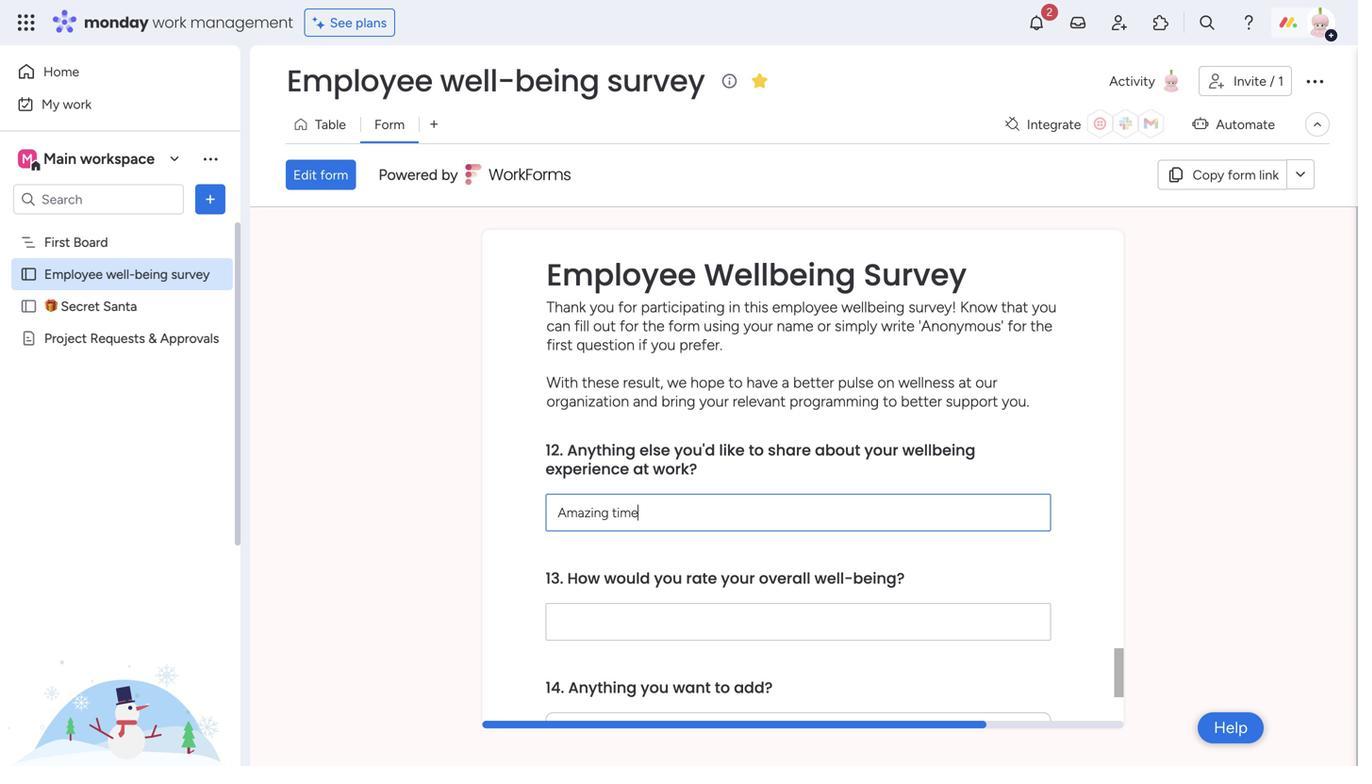 Task type: locate. For each thing, give the bounding box(es) containing it.
employee
[[287, 60, 433, 102], [547, 254, 696, 296], [44, 266, 103, 282]]

santa
[[103, 298, 137, 315]]

1 vertical spatial better
[[901, 393, 942, 410]]

lottie animation element
[[0, 576, 240, 767]]

12. anything else you'd like to share about your wellbeing experience at work? group
[[546, 426, 1051, 554]]

help
[[1214, 719, 1248, 738]]

public board image
[[20, 265, 38, 283]]

wellbeing inside thank you for participating in this employee wellbeing survey! know that you can fill out for the form using your name or simply write 'anonymous' for the first question if you prefer.
[[841, 298, 905, 316]]

well-
[[440, 60, 515, 102], [106, 266, 135, 282], [814, 568, 853, 589]]

link
[[1259, 167, 1279, 183]]

you.
[[1002, 393, 1029, 410]]

for down that
[[1008, 317, 1027, 335]]

1 vertical spatial at
[[633, 459, 649, 480]]

0 vertical spatial survey
[[607, 60, 705, 102]]

work inside my work button
[[63, 96, 92, 112]]

employee well-being survey up add view "image"
[[287, 60, 705, 102]]

work right monday on the top
[[152, 12, 186, 33]]

0 vertical spatial options image
[[1303, 70, 1326, 92]]

you inside "group"
[[654, 568, 682, 589]]

employee well-being survey up santa
[[44, 266, 210, 282]]

work
[[152, 12, 186, 33], [63, 96, 92, 112]]

0 vertical spatial at
[[959, 374, 972, 392]]

invite / 1 button
[[1199, 66, 1292, 96]]

in
[[729, 298, 740, 316]]

0 horizontal spatial well-
[[106, 266, 135, 282]]

to inside group
[[715, 677, 730, 699]]

1 vertical spatial survey
[[171, 266, 210, 282]]

1 horizontal spatial options image
[[1303, 70, 1326, 92]]

anything right 14.
[[568, 677, 637, 699]]

employee up out
[[547, 254, 696, 296]]

to right like
[[749, 440, 764, 461]]

monday work management
[[84, 12, 293, 33]]

main workspace
[[43, 150, 155, 168]]

can
[[547, 317, 571, 335]]

your inside thank you for participating in this employee wellbeing survey! know that you can fill out for the form using your name or simply write 'anonymous' for the first question if you prefer.
[[743, 317, 773, 335]]

anything inside the 12. anything else you'd like to share about your wellbeing experience at work?
[[567, 440, 636, 461]]

better up programming
[[793, 374, 834, 392]]

form inside button
[[1228, 167, 1256, 183]]

for
[[618, 298, 637, 316], [620, 317, 639, 335], [1008, 317, 1027, 335]]

13. How would you rate your overall well-being? field
[[546, 603, 1051, 641]]

dapulse integrations image
[[1005, 117, 1019, 132]]

wellbeing down "support"
[[902, 440, 976, 461]]

approvals
[[160, 331, 219, 347]]

1 vertical spatial being
[[135, 266, 168, 282]]

1 vertical spatial options image
[[201, 190, 220, 209]]

form right the edit
[[320, 167, 348, 183]]

at
[[959, 374, 972, 392], [633, 459, 649, 480]]

you inside group
[[641, 677, 669, 699]]

home
[[43, 64, 79, 80]]

your right the rate at the right bottom of page
[[721, 568, 755, 589]]

0 horizontal spatial the
[[642, 317, 665, 335]]

or
[[817, 317, 831, 335]]

edit form
[[293, 167, 348, 183]]

survey!
[[909, 298, 956, 316]]

Search in workspace field
[[40, 189, 157, 210]]

form
[[1228, 167, 1256, 183], [320, 167, 348, 183], [668, 317, 700, 335]]

thank you for participating in this employee wellbeing survey! know that you can fill out for the form using your name or simply write 'anonymous' for the first question if you prefer.
[[547, 298, 1057, 354]]

1 horizontal spatial form
[[668, 317, 700, 335]]

automate
[[1216, 116, 1275, 133]]

have
[[746, 374, 778, 392]]

your inside '13. how would you rate your overall well-being?' "group"
[[721, 568, 755, 589]]

anything
[[567, 440, 636, 461], [568, 677, 637, 699]]

employee up table
[[287, 60, 433, 102]]

anything for 14.
[[568, 677, 637, 699]]

0 horizontal spatial work
[[63, 96, 92, 112]]

apps image
[[1152, 13, 1170, 32]]

14.
[[546, 677, 564, 699]]

options image down the workspace options image
[[201, 190, 220, 209]]

the
[[642, 317, 665, 335], [1030, 317, 1052, 335]]

1 vertical spatial work
[[63, 96, 92, 112]]

better down wellness
[[901, 393, 942, 410]]

anything right 12.
[[567, 440, 636, 461]]

1 horizontal spatial employee well-being survey
[[287, 60, 705, 102]]

project requests & approvals
[[44, 331, 219, 347]]

2 vertical spatial well-
[[814, 568, 853, 589]]

options image
[[1303, 70, 1326, 92], [201, 190, 220, 209]]

to right "want"
[[715, 677, 730, 699]]

🎁 secret santa
[[44, 298, 137, 315]]

2 horizontal spatial well-
[[814, 568, 853, 589]]

2 horizontal spatial form
[[1228, 167, 1256, 183]]

option
[[0, 225, 240, 229]]

0 horizontal spatial better
[[793, 374, 834, 392]]

2 horizontal spatial employee
[[547, 254, 696, 296]]

0 vertical spatial work
[[152, 12, 186, 33]]

0 horizontal spatial form
[[320, 167, 348, 183]]

being
[[515, 60, 599, 102], [135, 266, 168, 282]]

you left "want"
[[641, 677, 669, 699]]

result,
[[623, 374, 663, 392]]

pulse
[[838, 374, 874, 392]]

work right my
[[63, 96, 92, 112]]

notifications image
[[1027, 13, 1046, 32]]

0 horizontal spatial options image
[[201, 190, 220, 209]]

🎁
[[44, 298, 58, 315]]

you
[[590, 298, 614, 316], [1032, 298, 1057, 316], [651, 336, 676, 354], [654, 568, 682, 589], [641, 677, 669, 699]]

wellness
[[898, 374, 955, 392]]

at up "support"
[[959, 374, 972, 392]]

you left the rate at the right bottom of page
[[654, 568, 682, 589]]

your down hope
[[699, 393, 729, 410]]

form left the link
[[1228, 167, 1256, 183]]

that
[[1001, 298, 1028, 316]]

form button
[[360, 109, 419, 140]]

you right that
[[1032, 298, 1057, 316]]

options image right 1
[[1303, 70, 1326, 92]]

to down on
[[883, 393, 897, 410]]

monday
[[84, 12, 149, 33]]

1 vertical spatial anything
[[568, 677, 637, 699]]

add?
[[734, 677, 773, 699]]

employee down first board on the left top of the page
[[44, 266, 103, 282]]

first board
[[44, 234, 108, 250]]

employee well-being survey
[[287, 60, 705, 102], [44, 266, 210, 282]]

collapse board header image
[[1310, 117, 1325, 132]]

wellbeing up simply
[[841, 298, 905, 316]]

1 horizontal spatial work
[[152, 12, 186, 33]]

1 horizontal spatial at
[[959, 374, 972, 392]]

form down participating
[[668, 317, 700, 335]]

main
[[43, 150, 76, 168]]

see plans
[[330, 15, 387, 31]]

see
[[330, 15, 352, 31]]

wellbeing
[[841, 298, 905, 316], [902, 440, 976, 461]]

survey up approvals
[[171, 266, 210, 282]]

for up if in the left top of the page
[[620, 317, 639, 335]]

invite / 1
[[1234, 73, 1284, 89]]

survey left show board description icon
[[607, 60, 705, 102]]

0 horizontal spatial at
[[633, 459, 649, 480]]

list box
[[0, 223, 240, 609]]

form inside button
[[320, 167, 348, 183]]

employee inside form form
[[547, 254, 696, 296]]

employee wellbeing survey
[[547, 254, 967, 296]]

you'd
[[674, 440, 715, 461]]

work?
[[653, 459, 697, 480]]

0 vertical spatial well-
[[440, 60, 515, 102]]

experience
[[546, 459, 629, 480]]

your
[[743, 317, 773, 335], [699, 393, 729, 410], [864, 440, 898, 461], [721, 568, 755, 589]]

at inside with these result, we hope to have a better pulse on wellness at our organization and bring your relevant programming to better support you.
[[959, 374, 972, 392]]

edit
[[293, 167, 317, 183]]

0 horizontal spatial being
[[135, 266, 168, 282]]

your inside the 12. anything else you'd like to share about your wellbeing experience at work?
[[864, 440, 898, 461]]

2 the from the left
[[1030, 317, 1052, 335]]

autopilot image
[[1192, 112, 1208, 136]]

my work
[[41, 96, 92, 112]]

1 horizontal spatial the
[[1030, 317, 1052, 335]]

'anonymous'
[[918, 317, 1004, 335]]

first
[[44, 234, 70, 250]]

form form
[[250, 207, 1356, 767]]

activity button
[[1102, 66, 1191, 96]]

know
[[960, 298, 997, 316]]

list box containing first board
[[0, 223, 240, 609]]

anything inside group
[[568, 677, 637, 699]]

0 vertical spatial anything
[[567, 440, 636, 461]]

0 horizontal spatial survey
[[171, 266, 210, 282]]

relevant
[[733, 393, 786, 410]]

ruby anderson image
[[1305, 8, 1335, 38]]

14. anything you want to add? group
[[546, 664, 1051, 767]]

your right about
[[864, 440, 898, 461]]

add view image
[[430, 118, 438, 131]]

powered by
[[379, 166, 458, 184]]

well- inside "group"
[[814, 568, 853, 589]]

workspace selection element
[[18, 148, 158, 172]]

remove from favorites image
[[750, 71, 769, 90]]

work for my
[[63, 96, 92, 112]]

with
[[547, 374, 578, 392]]

this
[[744, 298, 768, 316]]

better
[[793, 374, 834, 392], [901, 393, 942, 410]]

workforms logo image
[[466, 160, 572, 190]]

1 horizontal spatial employee
[[287, 60, 433, 102]]

the right 'anonymous'
[[1030, 317, 1052, 335]]

name
[[777, 317, 814, 335]]

on
[[877, 374, 894, 392]]

at left work?
[[633, 459, 649, 480]]

table
[[315, 116, 346, 133]]

see plans button
[[304, 8, 395, 37]]

1 horizontal spatial survey
[[607, 60, 705, 102]]

the up if in the left top of the page
[[642, 317, 665, 335]]

1 vertical spatial employee well-being survey
[[44, 266, 210, 282]]

employee
[[772, 298, 838, 316]]

1 horizontal spatial being
[[515, 60, 599, 102]]

wellbeing
[[704, 254, 856, 296]]

1 vertical spatial wellbeing
[[902, 440, 976, 461]]

0 vertical spatial wellbeing
[[841, 298, 905, 316]]

1 horizontal spatial well-
[[440, 60, 515, 102]]

your down this
[[743, 317, 773, 335]]

workspace image
[[18, 149, 37, 169]]

progress bar
[[482, 721, 986, 729]]



Task type: vqa. For each thing, say whether or not it's contained in the screenshot.
topmost survey
yes



Task type: describe. For each thing, give the bounding box(es) containing it.
13.
[[546, 568, 563, 589]]

you right if in the left top of the page
[[651, 336, 676, 354]]

workspace options image
[[201, 149, 220, 168]]

by
[[441, 166, 458, 184]]

0 horizontal spatial employee
[[44, 266, 103, 282]]

1 horizontal spatial better
[[901, 393, 942, 410]]

form inside thank you for participating in this employee wellbeing survey! know that you can fill out for the form using your name or simply write 'anonymous' for the first question if you prefer.
[[668, 317, 700, 335]]

being?
[[853, 568, 905, 589]]

inbox image
[[1069, 13, 1087, 32]]

help image
[[1239, 13, 1258, 32]]

our
[[975, 374, 997, 392]]

write
[[881, 317, 915, 335]]

0 vertical spatial being
[[515, 60, 599, 102]]

using
[[704, 317, 740, 335]]

copy
[[1193, 167, 1224, 183]]

Employee well-being survey field
[[282, 60, 710, 102]]

at inside the 12. anything else you'd like to share about your wellbeing experience at work?
[[633, 459, 649, 480]]

home button
[[11, 57, 203, 87]]

about
[[815, 440, 860, 461]]

lottie animation image
[[0, 576, 240, 767]]

question
[[576, 336, 635, 354]]

and
[[633, 393, 658, 410]]

invite members image
[[1110, 13, 1129, 32]]

my work button
[[11, 89, 203, 119]]

progress bar inside form form
[[482, 721, 986, 729]]

2 image
[[1041, 1, 1058, 22]]

project
[[44, 331, 87, 347]]

&
[[148, 331, 157, 347]]

12. Anything else you'd like to share about your wellbeing experience at work? field
[[546, 494, 1051, 532]]

a
[[782, 374, 789, 392]]

these
[[582, 374, 619, 392]]

prefer.
[[679, 336, 723, 354]]

to inside the 12. anything else you'd like to share about your wellbeing experience at work?
[[749, 440, 764, 461]]

12. anything else you'd like to share about your wellbeing experience at work?
[[546, 440, 979, 480]]

work for monday
[[152, 12, 186, 33]]

thank
[[547, 298, 586, 316]]

board
[[73, 234, 108, 250]]

copy form link
[[1193, 167, 1279, 183]]

first
[[547, 336, 573, 354]]

bring
[[661, 393, 696, 410]]

help button
[[1198, 713, 1264, 744]]

0 vertical spatial better
[[793, 374, 834, 392]]

m
[[22, 151, 33, 167]]

how
[[567, 568, 600, 589]]

anything for 12.
[[567, 440, 636, 461]]

invite
[[1234, 73, 1266, 89]]

table button
[[286, 109, 360, 140]]

requests
[[90, 331, 145, 347]]

12.
[[546, 440, 563, 461]]

share
[[768, 440, 811, 461]]

with these result, we hope to have a better pulse on wellness at our organization and bring your relevant programming to better support you.
[[547, 374, 1029, 410]]

plans
[[356, 15, 387, 31]]

survey inside list box
[[171, 266, 210, 282]]

your inside with these result, we hope to have a better pulse on wellness at our organization and bring your relevant programming to better support you.
[[699, 393, 729, 410]]

public board image
[[20, 298, 38, 315]]

if
[[638, 336, 647, 354]]

activity
[[1109, 73, 1155, 89]]

organization
[[547, 393, 629, 410]]

secret
[[61, 298, 100, 315]]

we
[[667, 374, 687, 392]]

rate
[[686, 568, 717, 589]]

like
[[719, 440, 745, 461]]

powered
[[379, 166, 438, 184]]

select product image
[[17, 13, 36, 32]]

13. how would you rate your overall well-being? group
[[546, 554, 1051, 664]]

else
[[640, 440, 670, 461]]

edit form button
[[286, 160, 356, 190]]

workspace
[[80, 150, 155, 168]]

show board description image
[[718, 72, 741, 91]]

1 the from the left
[[642, 317, 665, 335]]

form for edit
[[320, 167, 348, 183]]

wellbeing inside the 12. anything else you'd like to share about your wellbeing experience at work?
[[902, 440, 976, 461]]

for up the question
[[618, 298, 637, 316]]

simply
[[835, 317, 877, 335]]

/
[[1270, 73, 1275, 89]]

0 horizontal spatial employee well-being survey
[[44, 266, 210, 282]]

management
[[190, 12, 293, 33]]

survey
[[864, 254, 967, 296]]

to left have
[[728, 374, 743, 392]]

out
[[593, 317, 616, 335]]

1
[[1278, 73, 1284, 89]]

13. how would you rate your overall well-being?
[[546, 568, 905, 589]]

you up out
[[590, 298, 614, 316]]

copy form link button
[[1158, 160, 1286, 190]]

programming
[[790, 393, 879, 410]]

form for copy
[[1228, 167, 1256, 183]]

1 vertical spatial well-
[[106, 266, 135, 282]]

want
[[673, 677, 711, 699]]

fill
[[574, 317, 589, 335]]

0 vertical spatial employee well-being survey
[[287, 60, 705, 102]]

search everything image
[[1198, 13, 1217, 32]]

would
[[604, 568, 650, 589]]

form
[[374, 116, 405, 133]]

hope
[[690, 374, 725, 392]]

overall
[[759, 568, 811, 589]]

support
[[946, 393, 998, 410]]



